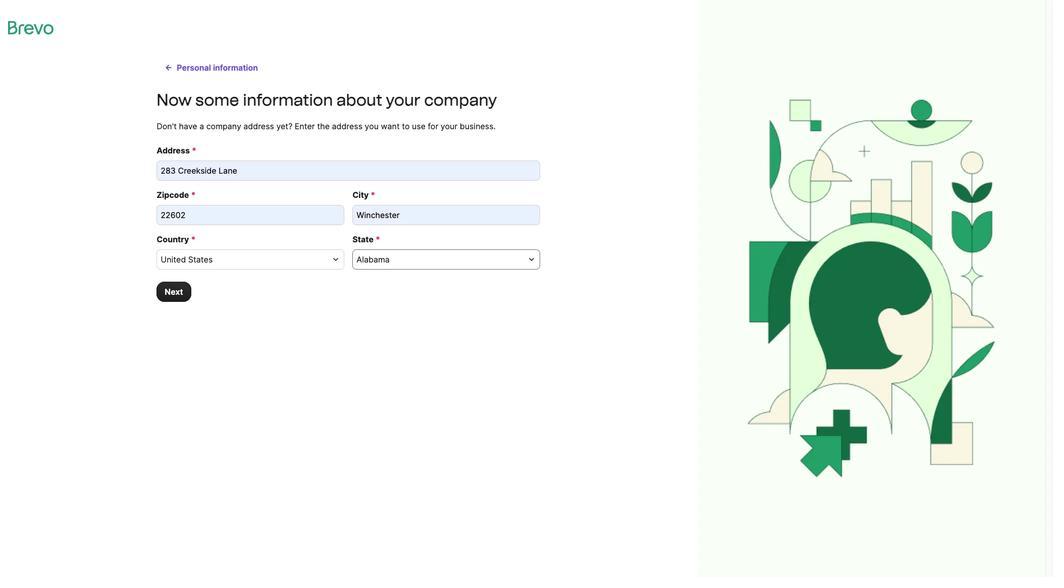 Task type: vqa. For each thing, say whether or not it's contained in the screenshot.
Select
no



Task type: describe. For each thing, give the bounding box(es) containing it.
1 address from the left
[[244, 121, 274, 131]]

have
[[179, 121, 197, 131]]

city *
[[353, 190, 376, 200]]

address
[[157, 145, 190, 156]]

next button
[[157, 282, 191, 302]]

* for zipcode *
[[191, 190, 196, 200]]

address *
[[157, 145, 196, 156]]

alabama
[[357, 255, 390, 265]]

united states
[[161, 255, 213, 265]]

states
[[188, 255, 213, 265]]

now
[[157, 90, 192, 110]]

* for address *
[[192, 145, 196, 156]]

0 horizontal spatial your
[[386, 90, 421, 110]]

enter
[[295, 121, 315, 131]]

to
[[402, 121, 410, 131]]

alabama button
[[353, 250, 541, 270]]

1 vertical spatial information
[[243, 90, 333, 110]]

yet?
[[277, 121, 293, 131]]

1 vertical spatial company
[[206, 121, 241, 131]]

* for country *
[[191, 234, 196, 245]]

2 address from the left
[[332, 121, 363, 131]]

state
[[353, 234, 374, 245]]

you
[[365, 121, 379, 131]]

now some information about your company
[[157, 90, 497, 110]]



Task type: locate. For each thing, give the bounding box(es) containing it.
1 vertical spatial your
[[441, 121, 458, 131]]

country
[[157, 234, 189, 245]]

company right the a
[[206, 121, 241, 131]]

zipcode
[[157, 190, 189, 200]]

0 vertical spatial company
[[424, 90, 497, 110]]

* right state
[[376, 234, 380, 245]]

use
[[412, 121, 426, 131]]

city
[[353, 190, 369, 200]]

*
[[192, 145, 196, 156], [191, 190, 196, 200], [371, 190, 376, 200], [191, 234, 196, 245], [376, 234, 380, 245]]

personal
[[177, 63, 211, 73]]

information inside button
[[213, 63, 258, 73]]

country *
[[157, 234, 196, 245]]

company up business.
[[424, 90, 497, 110]]

1 horizontal spatial company
[[424, 90, 497, 110]]

want
[[381, 121, 400, 131]]

* right city
[[371, 190, 376, 200]]

zipcode *
[[157, 190, 196, 200]]

1 horizontal spatial your
[[441, 121, 458, 131]]

0 vertical spatial information
[[213, 63, 258, 73]]

your
[[386, 90, 421, 110], [441, 121, 458, 131]]

united states button
[[157, 250, 345, 270]]

address
[[244, 121, 274, 131], [332, 121, 363, 131]]

next
[[165, 287, 183, 297]]

about
[[337, 90, 383, 110]]

your right for
[[441, 121, 458, 131]]

1 horizontal spatial address
[[332, 121, 363, 131]]

0 horizontal spatial company
[[206, 121, 241, 131]]

for
[[428, 121, 439, 131]]

a
[[200, 121, 204, 131]]

* for state *
[[376, 234, 380, 245]]

don't have a company address yet? enter the address you want to use for your business.
[[157, 121, 496, 131]]

your up to at the top left of the page
[[386, 90, 421, 110]]

information
[[213, 63, 258, 73], [243, 90, 333, 110]]

0 horizontal spatial address
[[244, 121, 274, 131]]

company
[[424, 90, 497, 110], [206, 121, 241, 131]]

information up yet?
[[243, 90, 333, 110]]

* right zipcode
[[191, 190, 196, 200]]

0 vertical spatial your
[[386, 90, 421, 110]]

* for city *
[[371, 190, 376, 200]]

don't
[[157, 121, 177, 131]]

personal information button
[[157, 58, 266, 78]]

None field
[[161, 254, 329, 266], [357, 254, 525, 266], [161, 254, 329, 266], [357, 254, 525, 266]]

some
[[196, 90, 239, 110]]

address right "the" on the top left of the page
[[332, 121, 363, 131]]

address left yet?
[[244, 121, 274, 131]]

* right address
[[192, 145, 196, 156]]

business.
[[460, 121, 496, 131]]

information up the "some"
[[213, 63, 258, 73]]

united
[[161, 255, 186, 265]]

state *
[[353, 234, 380, 245]]

None text field
[[157, 161, 541, 181], [157, 205, 345, 225], [157, 161, 541, 181], [157, 205, 345, 225]]

personal information
[[177, 63, 258, 73]]

None text field
[[353, 205, 541, 225]]

the
[[317, 121, 330, 131]]

* right country
[[191, 234, 196, 245]]



